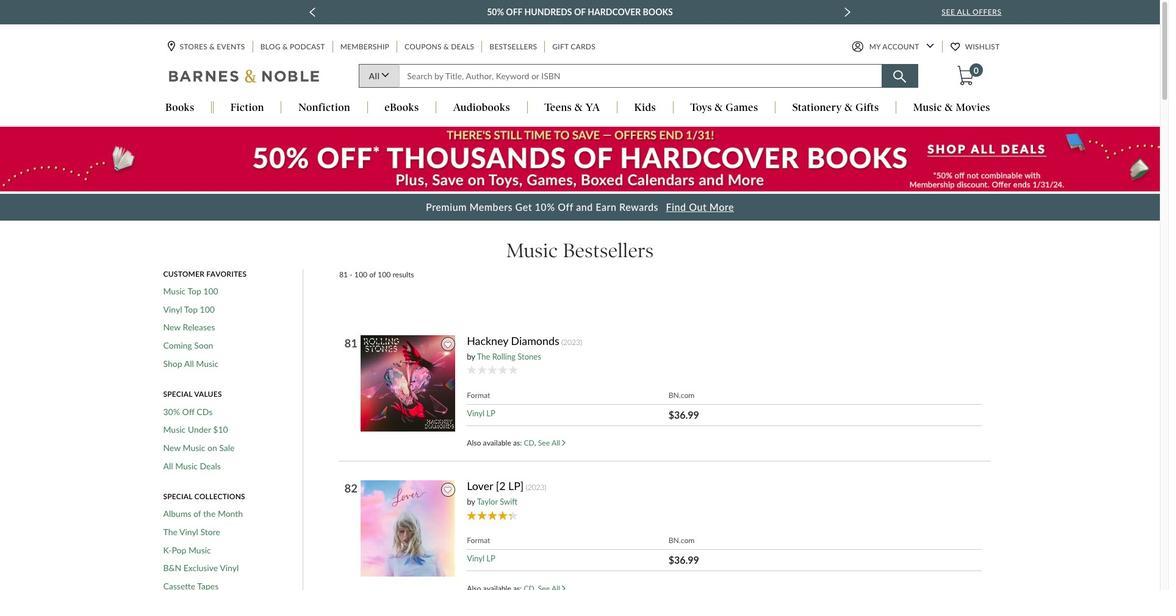 Task type: describe. For each thing, give the bounding box(es) containing it.
0 vertical spatial books
[[643, 7, 673, 17]]

the inside hackney diamonds (2023) by the rolling stones
[[477, 352, 490, 362]]

,
[[534, 439, 536, 448]]

deals for all music deals
[[200, 461, 221, 471]]

under
[[188, 425, 211, 435]]

(2023) inside lover [2 lp] (2023) by taylor swift
[[526, 483, 547, 493]]

my
[[869, 42, 881, 52]]

membership
[[340, 42, 389, 52]]

the rolling stones link
[[477, 352, 541, 362]]

get
[[515, 202, 532, 213]]

ebooks
[[385, 102, 419, 114]]

as:
[[513, 439, 522, 448]]

wishlist link
[[951, 41, 1001, 53]]

month
[[218, 509, 243, 520]]

k-pop music link
[[163, 545, 211, 556]]

lover [2 lp] (2023) by taylor swift
[[467, 480, 547, 507]]

customer favorites
[[163, 270, 247, 279]]

by inside lover [2 lp] (2023) by taylor swift
[[467, 497, 475, 507]]

vinyl lp link for lover
[[467, 554, 495, 564]]

$36.99 for lp]
[[669, 555, 699, 566]]

new releases link
[[163, 322, 215, 333]]

(2023) inside hackney diamonds (2023) by the rolling stones
[[561, 338, 582, 347]]

user image
[[852, 41, 863, 53]]

0 button
[[956, 63, 983, 86]]

coming soon link
[[163, 341, 213, 351]]

more
[[710, 202, 734, 213]]

stationery & gifts button
[[776, 102, 896, 115]]

see all offers
[[942, 7, 1002, 16]]

collections
[[194, 493, 245, 502]]

2 vertical spatial of
[[193, 509, 201, 520]]

cards
[[571, 42, 596, 52]]

audiobooks
[[453, 102, 510, 114]]

audiobooks button
[[436, 102, 527, 115]]

music top 100 link
[[163, 286, 218, 297]]

& for stationery
[[845, 102, 853, 114]]

of for 100
[[369, 270, 376, 279]]

$36.99 link for lp]
[[669, 555, 699, 566]]

stores
[[180, 42, 207, 52]]

-
[[350, 270, 353, 279]]

hardcover
[[588, 7, 641, 17]]

ya
[[586, 102, 600, 114]]

stationery
[[793, 102, 842, 114]]

& for music
[[945, 102, 953, 114]]

b&n
[[163, 563, 181, 574]]

all link
[[359, 64, 399, 88]]

blog
[[260, 42, 280, 52]]

albums of the month
[[163, 509, 243, 520]]

coupons & deals
[[405, 42, 474, 52]]

search image
[[893, 70, 906, 83]]

shop all music
[[163, 359, 219, 369]]

81 - 100 of 100 results
[[339, 270, 414, 279]]

vinyl top 100 link
[[163, 304, 215, 315]]

gifts
[[856, 102, 879, 114]]

swift
[[500, 497, 518, 507]]

special values
[[163, 390, 222, 399]]

offers
[[973, 7, 1002, 16]]

find
[[666, 202, 686, 213]]

bestsellers link
[[488, 41, 538, 53]]

right image
[[562, 440, 566, 447]]

also available as: cd ,
[[467, 439, 538, 448]]

fiction
[[231, 102, 264, 114]]

values
[[194, 390, 222, 399]]

10%
[[535, 202, 555, 213]]

top for music
[[188, 286, 201, 297]]

teens & ya
[[544, 102, 600, 114]]

& for teens
[[575, 102, 583, 114]]

premium members get 10% off and earn rewards find out more
[[426, 202, 734, 213]]

all for shop all music
[[184, 359, 194, 369]]

of for hardcover
[[574, 7, 586, 17]]

all down new music on sale link
[[163, 461, 173, 471]]

special for 30%
[[163, 390, 192, 399]]

also
[[467, 439, 481, 448]]

stones
[[518, 352, 541, 362]]

account
[[883, 42, 919, 52]]

top for vinyl
[[184, 304, 198, 315]]

shop
[[163, 359, 182, 369]]

vinyl up also
[[467, 409, 485, 418]]

30% off cds
[[163, 407, 213, 417]]

vinyl up new releases
[[163, 304, 182, 315]]

next slide / item image
[[845, 7, 851, 17]]

toys & games button
[[674, 102, 775, 115]]

diamonds
[[511, 334, 559, 348]]

the
[[203, 509, 216, 520]]

Search by Title, Author, Keyword or ISBN text field
[[399, 64, 882, 88]]

exclusive
[[184, 563, 218, 574]]

81 for 81 - 100 of 100 results
[[339, 270, 348, 279]]

hackney diamonds image
[[360, 335, 458, 432]]

see all offers link
[[942, 7, 1002, 16]]

music & movies
[[913, 102, 990, 114]]

my account button
[[852, 41, 934, 53]]

off for hundreds
[[506, 7, 522, 17]]

shop all music link
[[163, 359, 219, 369]]

blog & podcast link
[[259, 41, 326, 53]]

vinyl lp for lover
[[467, 554, 495, 564]]

music inside button
[[913, 102, 942, 114]]

music under $10
[[163, 425, 228, 435]]

30% off cds link
[[163, 407, 213, 417]]

music up "exclusive"
[[189, 545, 211, 556]]

taylor swift link
[[477, 497, 518, 507]]

music down 30%
[[163, 425, 186, 435]]

new music on sale link
[[163, 443, 235, 454]]

bestsellers inside music bestsellers main content
[[563, 239, 654, 263]]

rolling
[[492, 352, 516, 362]]

music down customer
[[163, 286, 186, 297]]

format for hackney
[[467, 391, 490, 400]]

hundreds
[[525, 7, 572, 17]]

bestsellers inside bestsellers link
[[490, 42, 537, 52]]

100 for vinyl top 100
[[200, 304, 215, 315]]

toys & games
[[690, 102, 758, 114]]

albums
[[163, 509, 191, 520]]



Task type: vqa. For each thing, say whether or not it's contained in the screenshot.
3rd "Online" from the top of the page
no



Task type: locate. For each thing, give the bounding box(es) containing it.
bn.com
[[669, 391, 695, 400], [669, 537, 695, 546]]

1 vertical spatial (2023)
[[526, 483, 547, 493]]

vinyl down taylor
[[467, 554, 485, 564]]

music down "get"
[[506, 239, 558, 263]]

& inside "link"
[[444, 42, 449, 52]]

down arrow image
[[926, 44, 934, 49]]

vinyl lp for hackney
[[467, 409, 495, 418]]

the vinyl store link
[[163, 527, 220, 538]]

1 $36.99 from the top
[[669, 409, 699, 421]]

deals inside all music deals link
[[200, 461, 221, 471]]

customer
[[163, 270, 205, 279]]

the up 'k-'
[[163, 527, 177, 538]]

0 vertical spatial bestsellers
[[490, 42, 537, 52]]

(2023) right lp] at the bottom left of page
[[526, 483, 547, 493]]

music down music under $10 link
[[183, 443, 205, 453]]

100 right the -
[[354, 270, 367, 279]]

1 vertical spatial the
[[163, 527, 177, 538]]

2 lp from the top
[[487, 554, 495, 564]]

1 vertical spatial bn.com
[[669, 537, 695, 546]]

1 vertical spatial bestsellers
[[563, 239, 654, 263]]

1 vinyl lp from the top
[[467, 409, 495, 418]]

1 vertical spatial 81
[[344, 337, 358, 350]]

vinyl lp link down taylor
[[467, 554, 495, 564]]

out
[[689, 202, 707, 213]]

vinyl lp link for hackney
[[467, 409, 495, 418]]

off for cds
[[182, 407, 195, 417]]

100
[[354, 270, 367, 279], [378, 270, 391, 279], [203, 286, 218, 297], [200, 304, 215, 315]]

lp for lover
[[487, 554, 495, 564]]

membership link
[[339, 41, 391, 53]]

the
[[477, 352, 490, 362], [163, 527, 177, 538]]

& right toys at right top
[[715, 102, 723, 114]]

gift
[[552, 42, 569, 52]]

0 vertical spatial off
[[506, 7, 522, 17]]

2 vinyl lp link from the top
[[467, 554, 495, 564]]

deals inside coupons & deals "link"
[[451, 42, 474, 52]]

2 $36.99 link from the top
[[669, 555, 699, 566]]

b&n exclusive vinyl
[[163, 563, 239, 574]]

1 horizontal spatial (2023)
[[561, 338, 582, 347]]

1 by from the top
[[467, 352, 475, 362]]

81 for 81
[[344, 337, 358, 350]]

see for see all offers
[[942, 7, 955, 16]]

50% off thousans of hardcover books, plus, save on toys, games, boxed calendars and more image
[[0, 127, 1160, 192]]

off left "cds"
[[182, 407, 195, 417]]

&
[[209, 42, 215, 52], [282, 42, 288, 52], [444, 42, 449, 52], [575, 102, 583, 114], [715, 102, 723, 114], [845, 102, 853, 114], [945, 102, 953, 114]]

bestsellers down earn
[[563, 239, 654, 263]]

deals for coupons & deals
[[451, 42, 474, 52]]

bestsellers down 50%
[[490, 42, 537, 52]]

& left gifts
[[845, 102, 853, 114]]

2 bn.com from the top
[[669, 537, 695, 546]]

format for lover
[[467, 537, 490, 546]]

new music on sale
[[163, 443, 235, 453]]

see inside music bestsellers main content
[[538, 439, 550, 448]]

music bestsellers main content
[[0, 127, 1160, 591]]

0 vertical spatial vinyl lp
[[467, 409, 495, 418]]

hackney diamonds link
[[467, 334, 559, 348]]

0 vertical spatial special
[[163, 390, 192, 399]]

1 vertical spatial $36.99
[[669, 555, 699, 566]]

1 vertical spatial $36.99 link
[[669, 555, 699, 566]]

by left taylor
[[467, 497, 475, 507]]

& for blog
[[282, 42, 288, 52]]

rewards
[[619, 202, 658, 213]]

logo image
[[169, 69, 320, 86]]

music under $10 link
[[163, 425, 228, 436]]

0 vertical spatial 81
[[339, 270, 348, 279]]

off right 50%
[[506, 7, 522, 17]]

0 vertical spatial format
[[467, 391, 490, 400]]

2 new from the top
[[163, 443, 181, 453]]

1 new from the top
[[163, 322, 181, 333]]

format down taylor
[[467, 537, 490, 546]]

hackney
[[467, 334, 508, 348]]

0 vertical spatial $36.99
[[669, 409, 699, 421]]

all music deals link
[[163, 461, 221, 472]]

2 $36.99 from the top
[[669, 555, 699, 566]]

1 horizontal spatial the
[[477, 352, 490, 362]]

0 vertical spatial deals
[[451, 42, 474, 52]]

1 vertical spatial top
[[184, 304, 198, 315]]

wishlist
[[965, 42, 1000, 52]]

of right hundreds
[[574, 7, 586, 17]]

see for see all
[[538, 439, 550, 448]]

music left movies
[[913, 102, 942, 114]]

games
[[726, 102, 758, 114]]

vinyl lp down taylor
[[467, 554, 495, 564]]

0 vertical spatial bn.com
[[669, 391, 695, 400]]

0 horizontal spatial of
[[193, 509, 201, 520]]

of left the the
[[193, 509, 201, 520]]

movies
[[956, 102, 990, 114]]

k-
[[163, 545, 172, 556]]

the down hackney
[[477, 352, 490, 362]]

1 horizontal spatial see
[[942, 7, 955, 16]]

0 vertical spatial see
[[942, 7, 955, 16]]

cds
[[197, 407, 213, 417]]

0 vertical spatial vinyl lp link
[[467, 409, 495, 418]]

0 vertical spatial top
[[188, 286, 201, 297]]

2 horizontal spatial off
[[558, 202, 573, 213]]

lp up available
[[487, 409, 495, 418]]

vinyl top 100
[[163, 304, 215, 315]]

new
[[163, 322, 181, 333], [163, 443, 181, 453]]

1 horizontal spatial of
[[369, 270, 376, 279]]

1 horizontal spatial deals
[[451, 42, 474, 52]]

1 vertical spatial new
[[163, 443, 181, 453]]

releases
[[183, 322, 215, 333]]

vinyl lp link up also
[[467, 409, 495, 418]]

82
[[344, 482, 358, 496]]

special
[[163, 390, 192, 399], [163, 493, 192, 502]]

50%
[[487, 7, 504, 17]]

100 left results
[[378, 270, 391, 279]]

by inside hackney diamonds (2023) by the rolling stones
[[467, 352, 475, 362]]

stores & events
[[180, 42, 245, 52]]

0 vertical spatial (2023)
[[561, 338, 582, 347]]

format up also
[[467, 391, 490, 400]]

podcast
[[290, 42, 325, 52]]

off left and
[[558, 202, 573, 213]]

& right "blog"
[[282, 42, 288, 52]]

1 format from the top
[[467, 391, 490, 400]]

0 vertical spatial $36.99 link
[[669, 409, 699, 421]]

events
[[217, 42, 245, 52]]

2 horizontal spatial of
[[574, 7, 586, 17]]

1 special from the top
[[163, 390, 192, 399]]

music down new music on sale link
[[175, 461, 198, 471]]

vinyl right "exclusive"
[[220, 563, 239, 574]]

new up coming
[[163, 322, 181, 333]]

100 up releases
[[200, 304, 215, 315]]

$36.99 link for (2023)
[[669, 409, 699, 421]]

2 by from the top
[[467, 497, 475, 507]]

lp for hackney
[[487, 409, 495, 418]]

new for new releases
[[163, 322, 181, 333]]

lover
[[467, 480, 493, 493]]

1 lp from the top
[[487, 409, 495, 418]]

music inside "link"
[[196, 359, 219, 369]]

premium
[[426, 202, 467, 213]]

& for stores
[[209, 42, 215, 52]]

[2
[[496, 480, 506, 493]]

& right coupons
[[444, 42, 449, 52]]

see
[[942, 7, 955, 16], [538, 439, 550, 448]]

all
[[957, 7, 971, 16], [369, 71, 380, 81], [184, 359, 194, 369], [552, 439, 560, 448], [163, 461, 173, 471]]

all left right icon
[[552, 439, 560, 448]]

lp down taylor
[[487, 554, 495, 564]]

0 horizontal spatial deals
[[200, 461, 221, 471]]

2 format from the top
[[467, 537, 490, 546]]

right image
[[562, 586, 566, 591]]

1 vertical spatial of
[[369, 270, 376, 279]]

previous slide / item image
[[309, 7, 315, 17]]

of right the -
[[369, 270, 376, 279]]

all for see all offers
[[957, 7, 971, 16]]

coming soon
[[163, 341, 213, 351]]

0 vertical spatial the
[[477, 352, 490, 362]]

1 vertical spatial format
[[467, 537, 490, 546]]

deals
[[451, 42, 474, 52], [200, 461, 221, 471]]

music bestsellers
[[506, 239, 654, 263]]

50% off hundreds of hardcover books link
[[487, 5, 673, 19]]

0 vertical spatial new
[[163, 322, 181, 333]]

0 horizontal spatial (2023)
[[526, 483, 547, 493]]

100 for music top 100
[[203, 286, 218, 297]]

books
[[643, 7, 673, 17], [165, 102, 194, 114]]

pop
[[172, 545, 186, 556]]

vinyl lp
[[467, 409, 495, 418], [467, 554, 495, 564]]

100 for 81 - 100 of 100 results
[[354, 270, 367, 279]]

all music deals
[[163, 461, 221, 471]]

bn.com for lp]
[[669, 537, 695, 546]]

top
[[188, 286, 201, 297], [184, 304, 198, 315]]

0 horizontal spatial see
[[538, 439, 550, 448]]

top down the music top 100 link
[[184, 304, 198, 315]]

& for coupons
[[444, 42, 449, 52]]

toys
[[690, 102, 712, 114]]

0 vertical spatial lp
[[487, 409, 495, 418]]

stores & events link
[[168, 41, 246, 53]]

1 vertical spatial vinyl lp
[[467, 554, 495, 564]]

1 horizontal spatial books
[[643, 7, 673, 17]]

$36.99 for (2023)
[[669, 409, 699, 421]]

1 vertical spatial see
[[538, 439, 550, 448]]

coupons & deals link
[[403, 41, 476, 53]]

1 vertical spatial off
[[558, 202, 573, 213]]

1 vertical spatial lp
[[487, 554, 495, 564]]

store
[[200, 527, 220, 538]]

1 vertical spatial vinyl lp link
[[467, 554, 495, 564]]

& right stores
[[209, 42, 215, 52]]

top up vinyl top 100
[[188, 286, 201, 297]]

50% off hundreds of hardcover books
[[487, 7, 673, 17]]

0 vertical spatial of
[[574, 7, 586, 17]]

30%
[[163, 407, 180, 417]]

1 bn.com from the top
[[669, 391, 695, 400]]

100 down customer favorites
[[203, 286, 218, 297]]

lp
[[487, 409, 495, 418], [487, 554, 495, 564]]

lover [2 lp] link
[[467, 480, 524, 493]]

1 vertical spatial books
[[165, 102, 194, 114]]

all for see all
[[552, 439, 560, 448]]

new up all music deals at bottom left
[[163, 443, 181, 453]]

1 $36.99 link from the top
[[669, 409, 699, 421]]

special up 30%
[[163, 390, 192, 399]]

& for toys
[[715, 102, 723, 114]]

gift cards link
[[551, 41, 597, 53]]

0 horizontal spatial off
[[182, 407, 195, 417]]

members
[[470, 202, 513, 213]]

& left movies
[[945, 102, 953, 114]]

(2023) right the diamonds on the bottom left of the page
[[561, 338, 582, 347]]

all right shop
[[184, 359, 194, 369]]

cd
[[524, 439, 534, 448]]

see right ,
[[538, 439, 550, 448]]

see left offers
[[942, 7, 955, 16]]

(2023)
[[561, 338, 582, 347], [526, 483, 547, 493]]

by down hackney
[[467, 352, 475, 362]]

2 vertical spatial off
[[182, 407, 195, 417]]

lover [2 lp] image
[[360, 480, 458, 578]]

favorites
[[206, 270, 247, 279]]

music down soon
[[196, 359, 219, 369]]

and
[[576, 202, 593, 213]]

0 horizontal spatial the
[[163, 527, 177, 538]]

deals down on
[[200, 461, 221, 471]]

nonfiction
[[298, 102, 350, 114]]

all inside "link"
[[184, 359, 194, 369]]

$10
[[213, 425, 228, 435]]

books button
[[149, 102, 211, 115]]

& left ya
[[575, 102, 583, 114]]

the vinyl store
[[163, 527, 220, 538]]

1 horizontal spatial off
[[506, 7, 522, 17]]

cart image
[[957, 66, 974, 86]]

deals right coupons
[[451, 42, 474, 52]]

None field
[[399, 64, 882, 88]]

books inside button
[[165, 102, 194, 114]]

hackney diamonds (2023) by the rolling stones
[[467, 334, 582, 362]]

1 vertical spatial by
[[467, 497, 475, 507]]

0 vertical spatial by
[[467, 352, 475, 362]]

bn.com for (2023)
[[669, 391, 695, 400]]

gift cards
[[552, 42, 596, 52]]

0 horizontal spatial books
[[165, 102, 194, 114]]

teens & ya button
[[528, 102, 617, 115]]

special for albums
[[163, 493, 192, 502]]

1 vertical spatial special
[[163, 493, 192, 502]]

soon
[[194, 341, 213, 351]]

& inside button
[[945, 102, 953, 114]]

2 vinyl lp from the top
[[467, 554, 495, 564]]

1 vinyl lp link from the top
[[467, 409, 495, 418]]

vinyl up k-pop music
[[179, 527, 198, 538]]

nonfiction button
[[282, 102, 367, 115]]

new for new music on sale
[[163, 443, 181, 453]]

1 vertical spatial deals
[[200, 461, 221, 471]]

albums of the month link
[[163, 509, 243, 520]]

all left offers
[[957, 7, 971, 16]]

vinyl lp up also
[[467, 409, 495, 418]]

results
[[393, 270, 414, 279]]

special up albums
[[163, 493, 192, 502]]

new releases
[[163, 322, 215, 333]]

1 horizontal spatial bestsellers
[[563, 239, 654, 263]]

2 special from the top
[[163, 493, 192, 502]]

all down membership link
[[369, 71, 380, 81]]

0 horizontal spatial bestsellers
[[490, 42, 537, 52]]

$36.99
[[669, 409, 699, 421], [669, 555, 699, 566]]



